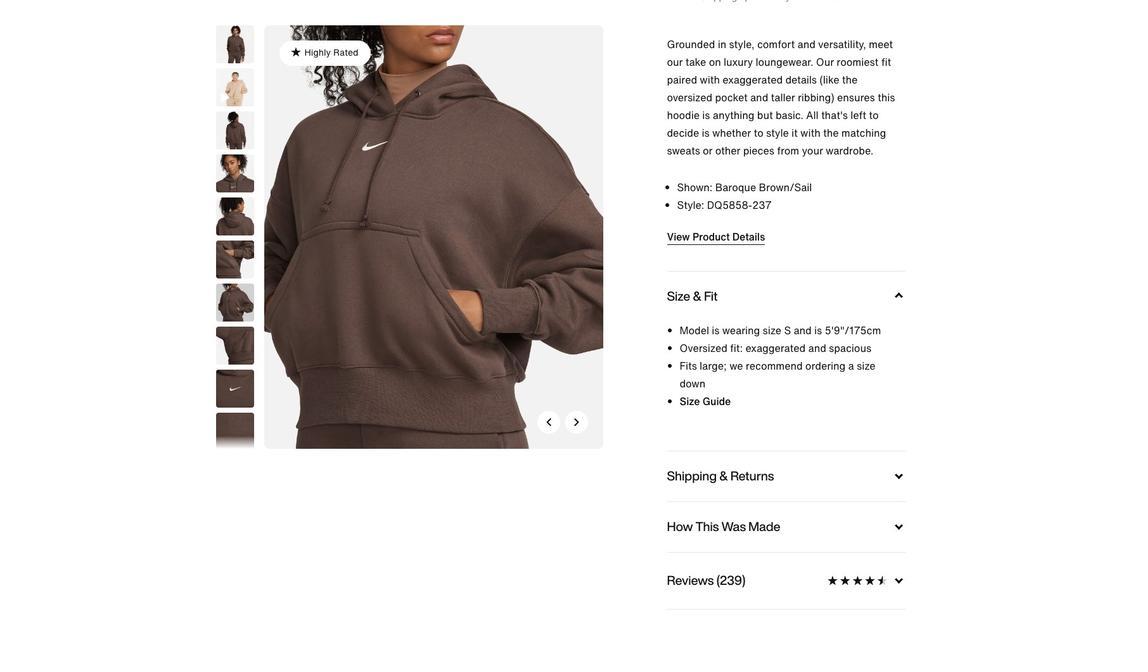 Task type: vqa. For each thing, say whether or not it's contained in the screenshot.
Reviews (1)
no



Task type: locate. For each thing, give the bounding box(es) containing it.
pellets,
[[749, 642, 784, 646]]

from down 'it'
[[777, 143, 799, 158]]

into down the plastic
[[853, 625, 871, 640]]

model
[[680, 323, 709, 338]]

size left fit
[[667, 287, 690, 305]]

the down that's
[[823, 125, 839, 140]]

from
[[777, 143, 799, 158], [828, 607, 850, 622]]

view product details button
[[667, 229, 765, 245]]

0 horizontal spatial size
[[763, 323, 781, 338]]

0 vertical spatial on
[[709, 54, 721, 69]]

our up bottles
[[677, 607, 695, 622]]

1 vertical spatial from
[[828, 607, 850, 622]]

5′9″/175cm
[[825, 323, 881, 338]]

is up or
[[702, 125, 710, 140]]

cleaned,
[[762, 625, 802, 640]]

and right s
[[794, 323, 812, 338]]

1 vertical spatial exaggerated
[[746, 341, 806, 356]]

1 horizontal spatial made
[[798, 607, 825, 622]]

1 horizontal spatial this
[[878, 90, 895, 105]]

all
[[806, 107, 819, 123]]

our inside grounded in style, comfort and versatility, meet our take on luxury loungewear. our roomiest fit paired with exaggerated details (like the oversized pocket and taller ribbing) ensures this hoodie is anything but basic. all that's left to decide is whether to style it with the matching sweats or other pieces from your wardrobe.
[[816, 54, 834, 69]]

0 vertical spatial this
[[878, 90, 895, 105]]

0 vertical spatial polyester
[[698, 554, 742, 569]]

at
[[752, 574, 762, 589]]

dq5858-
[[707, 197, 752, 213]]

and
[[798, 37, 815, 52], [750, 90, 768, 105], [794, 323, 812, 338], [808, 341, 826, 356], [859, 503, 877, 518], [786, 642, 804, 646]]

1 vertical spatial in
[[745, 554, 754, 569]]

0 vertical spatial from
[[777, 143, 799, 158]]

0 vertical spatial recycled
[[851, 571, 892, 587]]

nike
[[759, 521, 780, 536], [796, 574, 817, 589]]

1 vertical spatial &
[[719, 467, 728, 485]]

view product details
[[667, 229, 765, 244]]

with down 80% in the right bottom of the page
[[796, 571, 816, 587]]

wearing
[[722, 323, 760, 338]]

standard
[[693, 503, 736, 518]]

1 vertical spatial to
[[754, 125, 763, 140]]

with right 'it'
[[800, 125, 821, 140]]

versatility,
[[818, 37, 866, 52]]

0 vertical spatial into
[[853, 625, 871, 640]]

0 horizontal spatial into
[[728, 642, 746, 646]]

pick-up available at select nike stores.
[[670, 574, 854, 589]]

1 horizontal spatial recycled
[[851, 571, 892, 587]]

to up pieces
[[754, 125, 763, 140]]

exclusions
[[735, 538, 785, 554]]

previous image
[[545, 419, 552, 426]]

exaggerated down luxury
[[723, 72, 783, 87]]

reviews (239)
[[667, 572, 746, 590]]

1 vertical spatial size
[[680, 394, 700, 409]]

and left the free
[[859, 503, 877, 518]]

are
[[743, 625, 759, 640]]

is left select
[[756, 571, 764, 587]]

highly
[[305, 46, 331, 59]]

0 horizontal spatial our
[[677, 607, 695, 622]]

1 horizontal spatial into
[[853, 625, 871, 640]]

on
[[709, 54, 721, 69], [782, 503, 794, 518]]

1 horizontal spatial our
[[816, 54, 834, 69]]

other
[[715, 143, 740, 158]]

converted
[[677, 642, 725, 646]]

1 vertical spatial size
[[857, 358, 876, 374]]

from up shredded
[[828, 607, 850, 622]]

the polyester in this 80% cotton/20% polyester fleece is made with 100% recycled polyester. our recycled polyester is made from plastic bottles which are cleaned, shredded into flakes, converted into pellets, and then spun into
[[677, 554, 905, 646]]

(like
[[820, 72, 839, 87]]

but
[[757, 107, 773, 123]]

nike sportswear phoenix fleece women's over-oversized pullover hoodie image
[[216, 25, 254, 63], [264, 25, 603, 449], [216, 112, 254, 150], [216, 155, 254, 193], [216, 198, 254, 236], [216, 241, 254, 279], [216, 284, 254, 322], [216, 327, 254, 365], [216, 370, 254, 408], [216, 413, 254, 451]]

made up shredded
[[798, 607, 825, 622]]

0 vertical spatial &
[[693, 287, 701, 305]]

this inside 'the polyester in this 80% cotton/20% polyester fleece is made with 100% recycled polyester. our recycled polyester is made from plastic bottles which are cleaned, shredded into flakes, converted into pellets, and then spun into'
[[756, 554, 774, 569]]

recycled up the plastic
[[851, 571, 892, 587]]

size left s
[[763, 323, 781, 338]]

& for returns
[[719, 467, 728, 485]]

decide
[[667, 125, 699, 140]]

taller
[[771, 90, 795, 105]]

free standard shipping on orders $50+ and free 60-day returns for nike members. return policy exclusions apply .
[[670, 503, 898, 554]]

in left the style,
[[718, 37, 726, 52]]

0 horizontal spatial nike
[[759, 521, 780, 536]]

is up 'cleaned,' on the right of page
[[788, 607, 796, 622]]

grounded in style, comfort and versatility, meet our take on luxury loungewear. our roomiest fit paired with exaggerated details (like the oversized pocket and taller ribbing) ensures this hoodie is anything but basic. all that's left to decide is whether to style it with the matching sweats or other pieces from your wardrobe.
[[667, 37, 895, 158]]

recycled up which
[[698, 607, 738, 622]]

1 horizontal spatial from
[[828, 607, 850, 622]]

to right left at the top of the page
[[869, 107, 879, 123]]

1 horizontal spatial in
[[745, 554, 754, 569]]

polyester up are
[[741, 607, 785, 622]]

nike down 80% in the right bottom of the page
[[796, 574, 817, 589]]

the
[[842, 72, 858, 87], [823, 125, 839, 140]]

this up 'pick-up available at select nike stores.' link
[[756, 554, 774, 569]]

size
[[763, 323, 781, 338], [857, 358, 876, 374]]

shown:
[[677, 180, 713, 195]]

on left orders
[[782, 503, 794, 518]]

made
[[767, 571, 793, 587], [798, 607, 825, 622]]

return policy exclusions apply link
[[670, 538, 814, 554]]

whether
[[712, 125, 751, 140]]

reviews
[[667, 572, 714, 590]]

with down "take"
[[700, 72, 720, 87]]

the up ensures
[[842, 72, 858, 87]]

1 horizontal spatial the
[[842, 72, 858, 87]]

0 horizontal spatial recycled
[[698, 607, 738, 622]]

recommend
[[746, 358, 803, 374]]

from inside 'the polyester in this 80% cotton/20% polyester fleece is made with 100% recycled polyester. our recycled polyester is made from plastic bottles which are cleaned, shredded into flakes, converted into pellets, and then spun into'
[[828, 607, 850, 622]]

and inside 'the polyester in this 80% cotton/20% polyester fleece is made with 100% recycled polyester. our recycled polyester is made from plastic bottles which are cleaned, shredded into flakes, converted into pellets, and then spun into'
[[786, 642, 804, 646]]

0 horizontal spatial to
[[754, 125, 763, 140]]

this
[[696, 518, 719, 536]]

1 vertical spatial on
[[782, 503, 794, 518]]

style:
[[677, 197, 704, 213]]

0 horizontal spatial from
[[777, 143, 799, 158]]

2 vertical spatial with
[[796, 571, 816, 587]]

was
[[721, 518, 746, 536]]

0 vertical spatial our
[[816, 54, 834, 69]]

& left "returns"
[[719, 467, 728, 485]]

and inside free standard shipping on orders $50+ and free 60-day returns for nike members. return policy exclusions apply .
[[859, 503, 877, 518]]

size
[[667, 287, 690, 305], [680, 394, 700, 409]]

0 horizontal spatial this
[[756, 554, 774, 569]]

ribbing)
[[798, 90, 834, 105]]

0 vertical spatial in
[[718, 37, 726, 52]]

pocket
[[715, 90, 748, 105]]

(239)
[[716, 572, 746, 590]]

this right ensures
[[878, 90, 895, 105]]

1 horizontal spatial to
[[869, 107, 879, 123]]

menu bar
[[215, 0, 906, 3]]

1 horizontal spatial nike
[[796, 574, 817, 589]]

polyester up polyester.
[[677, 571, 721, 587]]

1 vertical spatial polyester
[[677, 571, 721, 587]]

nike inside free standard shipping on orders $50+ and free 60-day returns for nike members. return policy exclusions apply .
[[759, 521, 780, 536]]

1 vertical spatial our
[[677, 607, 695, 622]]

& left fit
[[693, 287, 701, 305]]

nike right for at the bottom of page
[[759, 521, 780, 536]]

size down down
[[680, 394, 700, 409]]

pieces
[[743, 143, 774, 158]]

flakes,
[[874, 625, 905, 640]]

1 vertical spatial this
[[756, 554, 774, 569]]

size right a
[[857, 358, 876, 374]]

oversized
[[680, 341, 727, 356]]

made down 80% in the right bottom of the page
[[767, 571, 793, 587]]

is
[[702, 107, 710, 123], [702, 125, 710, 140], [712, 323, 720, 338], [814, 323, 822, 338], [756, 571, 764, 587], [788, 607, 796, 622]]

polyester up available
[[698, 554, 742, 569]]

size inside model is wearing size s and is 5′9″/175cm oversized fit: exaggerated and spacious fits large; we recommend ordering a size down size guide
[[680, 394, 700, 409]]

0 horizontal spatial in
[[718, 37, 726, 52]]

our up the (like
[[816, 54, 834, 69]]

0 horizontal spatial made
[[767, 571, 793, 587]]

details
[[732, 229, 765, 244]]

0 horizontal spatial the
[[823, 125, 839, 140]]

0 horizontal spatial on
[[709, 54, 721, 69]]

to
[[869, 107, 879, 123], [754, 125, 763, 140]]

1 vertical spatial nike
[[796, 574, 817, 589]]

1 vertical spatial made
[[798, 607, 825, 622]]

matching
[[841, 125, 886, 140]]

and down 'cleaned,' on the right of page
[[786, 642, 804, 646]]

our
[[816, 54, 834, 69], [677, 607, 695, 622]]

or
[[703, 143, 713, 158]]

0 vertical spatial exaggerated
[[723, 72, 783, 87]]

and up but
[[750, 90, 768, 105]]

1 vertical spatial into
[[728, 642, 746, 646]]

exaggerated inside model is wearing size s and is 5′9″/175cm oversized fit: exaggerated and spacious fits large; we recommend ordering a size down size guide
[[746, 341, 806, 356]]

0 horizontal spatial &
[[693, 287, 701, 305]]

undefined image
[[216, 68, 254, 106]]

loungewear.
[[756, 54, 813, 69]]

shipping
[[738, 503, 779, 518]]

roomiest
[[837, 54, 879, 69]]

paired
[[667, 72, 697, 87]]

exaggerated up recommend
[[746, 341, 806, 356]]

returns
[[706, 521, 740, 536]]

from inside grounded in style, comfort and versatility, meet our take on luxury loungewear. our roomiest fit paired with exaggerated details (like the oversized pocket and taller ribbing) ensures this hoodie is anything but basic. all that's left to decide is whether to style it with the matching sweats or other pieces from your wardrobe.
[[777, 143, 799, 158]]

rated
[[333, 46, 358, 59]]

bottles
[[677, 625, 710, 640]]

and up loungewear.
[[798, 37, 815, 52]]

is right model
[[712, 323, 720, 338]]

returns
[[730, 467, 774, 485]]

into
[[853, 625, 871, 640], [728, 642, 746, 646]]

0 vertical spatial size
[[763, 323, 781, 338]]

1 horizontal spatial &
[[719, 467, 728, 485]]

in
[[718, 37, 726, 52], [745, 554, 754, 569]]

0 vertical spatial made
[[767, 571, 793, 587]]

1 horizontal spatial on
[[782, 503, 794, 518]]

on right "take"
[[709, 54, 721, 69]]

into down which
[[728, 642, 746, 646]]

in up "fleece" on the right bottom
[[745, 554, 754, 569]]

and up ordering
[[808, 341, 826, 356]]

0 vertical spatial the
[[842, 72, 858, 87]]

then
[[807, 642, 829, 646]]

with
[[700, 72, 720, 87], [800, 125, 821, 140], [796, 571, 816, 587]]

0 vertical spatial nike
[[759, 521, 780, 536]]

exaggerated
[[723, 72, 783, 87], [746, 341, 806, 356]]

day
[[686, 521, 704, 536]]



Task type: describe. For each thing, give the bounding box(es) containing it.
shipping & returns
[[667, 467, 774, 485]]

60-
[[670, 521, 686, 536]]

in inside 'the polyester in this 80% cotton/20% polyester fleece is made with 100% recycled polyester. our recycled polyester is made from plastic bottles which are cleaned, shredded into flakes, converted into pellets, and then spun into'
[[745, 554, 754, 569]]

0 vertical spatial with
[[700, 72, 720, 87]]

spacious
[[829, 341, 871, 356]]

which
[[713, 625, 741, 640]]

apply
[[788, 538, 814, 554]]

shown: baroque brown/sail style: dq5858-237
[[677, 180, 812, 213]]

size & fit
[[667, 287, 718, 305]]

fits
[[680, 358, 697, 374]]

hoodie
[[667, 107, 700, 123]]

it
[[792, 125, 798, 140]]

anything
[[713, 107, 754, 123]]

pick-
[[670, 574, 693, 589]]

cotton/20%
[[805, 554, 865, 569]]

1 vertical spatial recycled
[[698, 607, 738, 622]]

stores.
[[819, 574, 854, 589]]

1 vertical spatial the
[[823, 125, 839, 140]]

that's
[[821, 107, 848, 123]]

oversized
[[667, 90, 712, 105]]

available
[[708, 574, 750, 589]]

orders
[[797, 503, 827, 518]]

in inside grounded in style, comfort and versatility, meet our take on luxury loungewear. our roomiest fit paired with exaggerated details (like the oversized pocket and taller ribbing) ensures this hoodie is anything but basic. all that's left to decide is whether to style it with the matching sweats or other pieces from your wardrobe.
[[718, 37, 726, 52]]

baroque
[[715, 180, 756, 195]]

fit
[[881, 54, 891, 69]]

0 vertical spatial to
[[869, 107, 879, 123]]

is right s
[[814, 323, 822, 338]]

we
[[730, 358, 743, 374]]

spun
[[831, 642, 855, 646]]

ensures
[[837, 90, 875, 105]]

members.
[[783, 521, 830, 536]]

2 vertical spatial polyester
[[741, 607, 785, 622]]

model is wearing size s and is 5′9″/175cm oversized fit: exaggerated and spacious fits large; we recommend ordering a size down size guide
[[680, 323, 881, 409]]

fleece
[[724, 571, 753, 587]]

style
[[766, 125, 789, 140]]

made
[[748, 518, 781, 536]]

meet
[[869, 37, 893, 52]]

pick-up available at select nike stores. link
[[670, 574, 854, 589]]

on inside grounded in style, comfort and versatility, meet our take on luxury loungewear. our roomiest fit paired with exaggerated details (like the oversized pocket and taller ribbing) ensures this hoodie is anything but basic. all that's left to decide is whether to style it with the matching sweats or other pieces from your wardrobe.
[[709, 54, 721, 69]]

80%
[[777, 554, 802, 569]]

large;
[[700, 358, 727, 374]]

polyester.
[[677, 589, 724, 604]]

1 horizontal spatial size
[[857, 358, 876, 374]]

policy
[[704, 538, 732, 554]]

fit:
[[730, 341, 743, 356]]

how
[[667, 518, 693, 536]]

plastic
[[852, 607, 884, 622]]

wardrobe.
[[826, 143, 873, 158]]

free
[[670, 503, 691, 518]]

shredded
[[805, 625, 850, 640]]

exaggerated inside grounded in style, comfort and versatility, meet our take on luxury loungewear. our roomiest fit paired with exaggerated details (like the oversized pocket and taller ribbing) ensures this hoodie is anything but basic. all that's left to decide is whether to style it with the matching sweats or other pieces from your wardrobe.
[[723, 72, 783, 87]]

with inside 'the polyester in this 80% cotton/20% polyester fleece is made with 100% recycled polyester. our recycled polyester is made from plastic bottles which are cleaned, shredded into flakes, converted into pellets, and then spun into'
[[796, 571, 816, 587]]

the
[[677, 554, 696, 569]]

brown/sail
[[759, 180, 812, 195]]

view
[[667, 229, 690, 244]]

select
[[764, 574, 793, 589]]

how this was made
[[667, 518, 781, 536]]

comfort
[[757, 37, 795, 52]]

your
[[802, 143, 823, 158]]

ordering
[[805, 358, 846, 374]]

shipping
[[667, 467, 717, 485]]

style,
[[729, 37, 754, 52]]

sweats
[[667, 143, 700, 158]]

is right hoodie
[[702, 107, 710, 123]]

guide
[[703, 394, 731, 409]]

grounded
[[667, 37, 715, 52]]

down
[[680, 376, 705, 391]]

up
[[693, 574, 705, 589]]

next image
[[573, 419, 580, 426]]

this inside grounded in style, comfort and versatility, meet our take on luxury loungewear. our roomiest fit paired with exaggerated details (like the oversized pocket and taller ribbing) ensures this hoodie is anything but basic. all that's left to decide is whether to style it with the matching sweats or other pieces from your wardrobe.
[[878, 90, 895, 105]]

details
[[785, 72, 817, 87]]

a
[[848, 358, 854, 374]]

basic.
[[776, 107, 803, 123]]

1 vertical spatial with
[[800, 125, 821, 140]]

0 vertical spatial size
[[667, 287, 690, 305]]

on inside free standard shipping on orders $50+ and free 60-day returns for nike members. return policy exclusions apply .
[[782, 503, 794, 518]]

luxury
[[724, 54, 753, 69]]

free
[[879, 503, 898, 518]]

left
[[851, 107, 866, 123]]

take
[[686, 54, 706, 69]]

for
[[743, 521, 756, 536]]

& for fit
[[693, 287, 701, 305]]

return
[[670, 538, 701, 554]]

our inside 'the polyester in this 80% cotton/20% polyester fleece is made with 100% recycled polyester. our recycled polyester is made from plastic bottles which are cleaned, shredded into flakes, converted into pellets, and then spun into'
[[677, 607, 695, 622]]

size guide link
[[680, 394, 731, 409]]

s
[[784, 323, 791, 338]]

fit
[[704, 287, 718, 305]]



